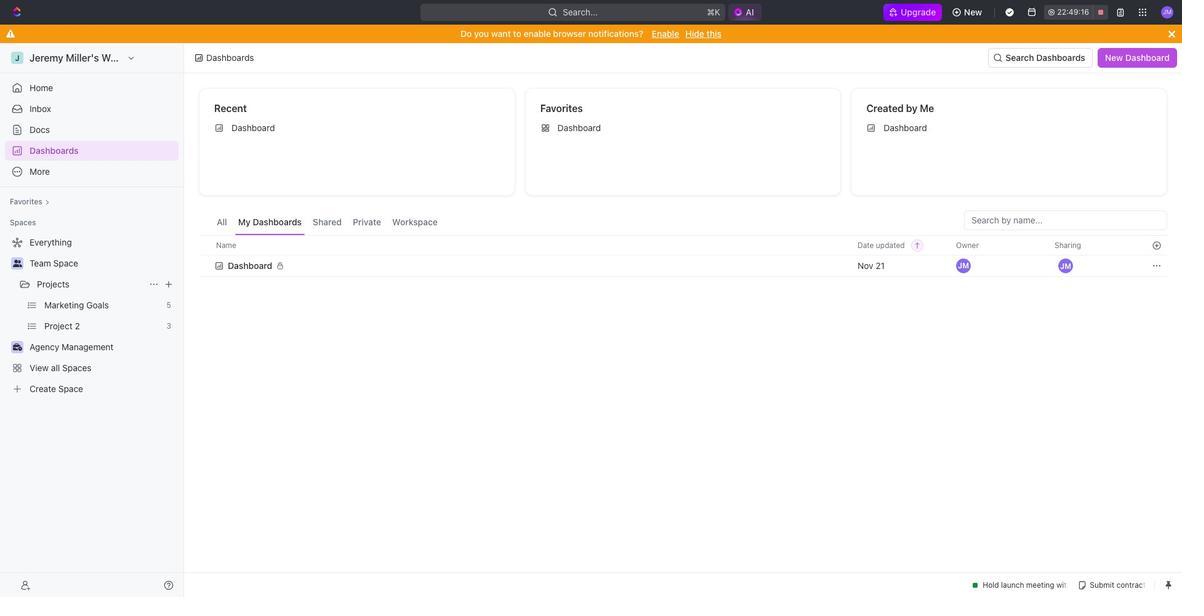 Task type: describe. For each thing, give the bounding box(es) containing it.
all button
[[214, 211, 230, 235]]

new for new dashboard
[[1105, 52, 1123, 63]]

⌘k
[[707, 7, 721, 17]]

create
[[30, 384, 56, 394]]

miller's
[[66, 52, 99, 63]]

more
[[30, 166, 50, 177]]

upgrade
[[901, 7, 937, 17]]

shared button
[[310, 211, 345, 235]]

nov 21
[[858, 261, 885, 271]]

upgrade link
[[884, 4, 943, 21]]

projects
[[37, 279, 69, 289]]

project
[[44, 321, 73, 331]]

enable
[[652, 28, 679, 39]]

new button
[[948, 2, 990, 22]]

row containing dashboard
[[199, 254, 1168, 278]]

0 horizontal spatial jm
[[958, 261, 969, 270]]

created by me
[[867, 103, 934, 114]]

me
[[920, 103, 934, 114]]

marketing
[[44, 300, 84, 310]]

agency management
[[30, 342, 114, 352]]

2
[[75, 321, 80, 331]]

project 2 link
[[44, 317, 162, 336]]

team space
[[30, 258, 78, 269]]

name
[[216, 240, 236, 250]]

jm for jm button
[[1061, 261, 1072, 271]]

notifications?
[[589, 28, 644, 39]]

date updated
[[858, 240, 905, 250]]

tab list containing all
[[214, 211, 441, 235]]

home
[[30, 83, 53, 93]]

workspace inside sidebar navigation
[[101, 52, 153, 63]]

docs link
[[5, 120, 179, 140]]

marketing goals link
[[44, 296, 162, 315]]

inbox
[[30, 103, 51, 114]]

by
[[906, 103, 918, 114]]

table containing dashboard
[[199, 235, 1168, 278]]

ai
[[746, 7, 754, 17]]

do you want to enable browser notifications? enable hide this
[[461, 28, 722, 39]]

agency management link
[[30, 337, 176, 357]]

agency
[[30, 342, 59, 352]]

search dashboards button
[[989, 48, 1093, 68]]

jeremy miller, , element inside jm button
[[1059, 259, 1073, 273]]

workspace button
[[389, 211, 441, 235]]

jeremy miller's workspace
[[30, 52, 153, 63]]

everything link
[[5, 233, 176, 253]]

inbox link
[[5, 99, 179, 119]]

22:49:17 button
[[1045, 5, 1109, 20]]

view all spaces
[[30, 363, 91, 373]]

team
[[30, 258, 51, 269]]

jm button
[[1158, 2, 1178, 22]]

private
[[353, 217, 381, 227]]

Search by name... text field
[[972, 211, 1160, 230]]

create space link
[[5, 379, 176, 399]]

updated
[[876, 240, 905, 250]]

browser
[[553, 28, 586, 39]]

22:49:17
[[1058, 7, 1089, 17]]

view all spaces link
[[5, 358, 176, 378]]

new for new
[[965, 7, 983, 17]]

jm for jm dropdown button
[[1163, 8, 1172, 16]]

sharing
[[1055, 240, 1082, 250]]

business time image
[[13, 344, 22, 351]]

space for team space
[[53, 258, 78, 269]]

jm button
[[1055, 255, 1077, 277]]

dashboards link
[[5, 141, 179, 161]]

jeremy
[[30, 52, 63, 63]]

0 vertical spatial spaces
[[10, 218, 36, 227]]

dashboard for favorites
[[558, 123, 601, 133]]

all
[[51, 363, 60, 373]]

marketing goals
[[44, 300, 109, 310]]

want
[[491, 28, 511, 39]]

recent
[[214, 103, 247, 114]]

search dashboards
[[1006, 52, 1086, 63]]

shared
[[313, 217, 342, 227]]

owner
[[956, 240, 979, 250]]

do
[[461, 28, 472, 39]]



Task type: vqa. For each thing, say whether or not it's contained in the screenshot.
right New
yes



Task type: locate. For each thing, give the bounding box(es) containing it.
1 horizontal spatial jeremy miller, , element
[[1059, 259, 1073, 273]]

dashboard button
[[214, 254, 843, 278], [214, 254, 292, 278]]

3
[[167, 321, 171, 331]]

dashboard for recent
[[232, 123, 275, 133]]

2 horizontal spatial jm
[[1163, 8, 1172, 16]]

1 vertical spatial new
[[1105, 52, 1123, 63]]

jm down owner
[[958, 261, 969, 270]]

workspace right private
[[392, 217, 438, 227]]

0 vertical spatial workspace
[[101, 52, 153, 63]]

dashboard
[[1126, 52, 1170, 63], [232, 123, 275, 133], [558, 123, 601, 133], [884, 123, 927, 133], [228, 261, 272, 271]]

new dashboard
[[1105, 52, 1170, 63]]

1 jeremy miller, , element from the left
[[956, 259, 971, 273]]

spaces right all
[[62, 363, 91, 373]]

jm up new dashboard on the top right
[[1163, 8, 1172, 16]]

space inside "link"
[[58, 384, 83, 394]]

team space link
[[30, 254, 176, 273]]

jm down "sharing"
[[1061, 261, 1072, 271]]

goals
[[86, 300, 109, 310]]

tree
[[5, 233, 179, 399]]

workspace inside workspace button
[[392, 217, 438, 227]]

search...
[[563, 7, 598, 17]]

favorites inside button
[[10, 197, 42, 206]]

new right the upgrade
[[965, 7, 983, 17]]

to
[[513, 28, 522, 39]]

create space
[[30, 384, 83, 394]]

1 horizontal spatial jm
[[1061, 261, 1072, 271]]

user group image
[[13, 260, 22, 267]]

2 row from the top
[[199, 254, 1168, 278]]

projects link
[[37, 275, 144, 294]]

dashboard inside button
[[1126, 52, 1170, 63]]

0 vertical spatial favorites
[[541, 103, 583, 114]]

dashboard for created by me
[[884, 123, 927, 133]]

0 horizontal spatial new
[[965, 7, 983, 17]]

nov
[[858, 261, 874, 271]]

jeremy miller, , element
[[956, 259, 971, 273], [1059, 259, 1073, 273]]

dashboards inside sidebar navigation
[[30, 145, 79, 156]]

0 horizontal spatial workspace
[[101, 52, 153, 63]]

5
[[167, 301, 171, 310]]

row containing name
[[199, 235, 1168, 256]]

dashboards up more
[[30, 145, 79, 156]]

0 horizontal spatial favorites
[[10, 197, 42, 206]]

enable
[[524, 28, 551, 39]]

workspace
[[101, 52, 153, 63], [392, 217, 438, 227]]

jeremy miller, , element down owner
[[956, 259, 971, 273]]

2 dashboard link from the left
[[536, 118, 836, 138]]

1 horizontal spatial spaces
[[62, 363, 91, 373]]

everything
[[30, 237, 72, 248]]

all
[[217, 217, 227, 227]]

favorites
[[541, 103, 583, 114], [10, 197, 42, 206]]

created
[[867, 103, 904, 114]]

home link
[[5, 78, 179, 98]]

new inside new button
[[965, 7, 983, 17]]

sidebar navigation
[[0, 43, 187, 597]]

new
[[965, 7, 983, 17], [1105, 52, 1123, 63]]

my dashboards
[[238, 217, 302, 227]]

date
[[858, 240, 874, 250]]

space up 'projects'
[[53, 258, 78, 269]]

1 horizontal spatial dashboard link
[[536, 118, 836, 138]]

dashboards right my
[[253, 217, 302, 227]]

dashboard link
[[209, 118, 510, 138], [536, 118, 836, 138], [862, 118, 1162, 138]]

dashboards right search
[[1037, 52, 1086, 63]]

new down 22:49:17 button
[[1105, 52, 1123, 63]]

2 horizontal spatial dashboard link
[[862, 118, 1162, 138]]

1 vertical spatial favorites
[[10, 197, 42, 206]]

0 vertical spatial space
[[53, 258, 78, 269]]

private button
[[350, 211, 384, 235]]

date updated button
[[850, 236, 924, 255]]

1 vertical spatial spaces
[[62, 363, 91, 373]]

1 vertical spatial space
[[58, 384, 83, 394]]

jm inside jm dropdown button
[[1163, 8, 1172, 16]]

3 dashboard link from the left
[[862, 118, 1162, 138]]

workspace right "miller's"
[[101, 52, 153, 63]]

21
[[876, 261, 885, 271]]

0 horizontal spatial spaces
[[10, 218, 36, 227]]

spaces down favorites button
[[10, 218, 36, 227]]

ai button
[[729, 4, 762, 21]]

new dashboard button
[[1098, 48, 1178, 68]]

dashboard link for created by me
[[862, 118, 1162, 138]]

0 horizontal spatial jeremy miller, , element
[[956, 259, 971, 273]]

tab list
[[214, 211, 441, 235]]

1 vertical spatial workspace
[[392, 217, 438, 227]]

1 horizontal spatial new
[[1105, 52, 1123, 63]]

space for create space
[[58, 384, 83, 394]]

my
[[238, 217, 251, 227]]

view
[[30, 363, 49, 373]]

spaces
[[10, 218, 36, 227], [62, 363, 91, 373]]

0 horizontal spatial dashboard link
[[209, 118, 510, 138]]

favorites button
[[5, 195, 55, 209]]

spaces inside tree
[[62, 363, 91, 373]]

table
[[199, 235, 1168, 278]]

jeremy miller's workspace, , element
[[11, 52, 23, 64]]

row
[[199, 235, 1168, 256], [199, 254, 1168, 278]]

1 row from the top
[[199, 235, 1168, 256]]

space down view all spaces
[[58, 384, 83, 394]]

this
[[707, 28, 722, 39]]

1 horizontal spatial favorites
[[541, 103, 583, 114]]

2 jeremy miller, , element from the left
[[1059, 259, 1073, 273]]

1 horizontal spatial workspace
[[392, 217, 438, 227]]

tree containing everything
[[5, 233, 179, 399]]

search
[[1006, 52, 1034, 63]]

0 vertical spatial new
[[965, 7, 983, 17]]

tree inside sidebar navigation
[[5, 233, 179, 399]]

j
[[15, 53, 19, 63]]

dashboard link for recent
[[209, 118, 510, 138]]

my dashboards button
[[235, 211, 305, 235]]

dashboard link for favorites
[[536, 118, 836, 138]]

hide
[[686, 28, 704, 39]]

space
[[53, 258, 78, 269], [58, 384, 83, 394]]

docs
[[30, 124, 50, 135]]

jeremy miller, , element down "sharing"
[[1059, 259, 1073, 273]]

new inside new dashboard button
[[1105, 52, 1123, 63]]

more button
[[5, 162, 179, 182]]

jm inside jm button
[[1061, 261, 1072, 271]]

jm
[[1163, 8, 1172, 16], [958, 261, 969, 270], [1061, 261, 1072, 271]]

1 dashboard link from the left
[[209, 118, 510, 138]]

you
[[474, 28, 489, 39]]

dashboards
[[206, 52, 254, 63], [1037, 52, 1086, 63], [30, 145, 79, 156], [253, 217, 302, 227]]

management
[[62, 342, 114, 352]]

project 2
[[44, 321, 80, 331]]

dashboards up recent
[[206, 52, 254, 63]]



